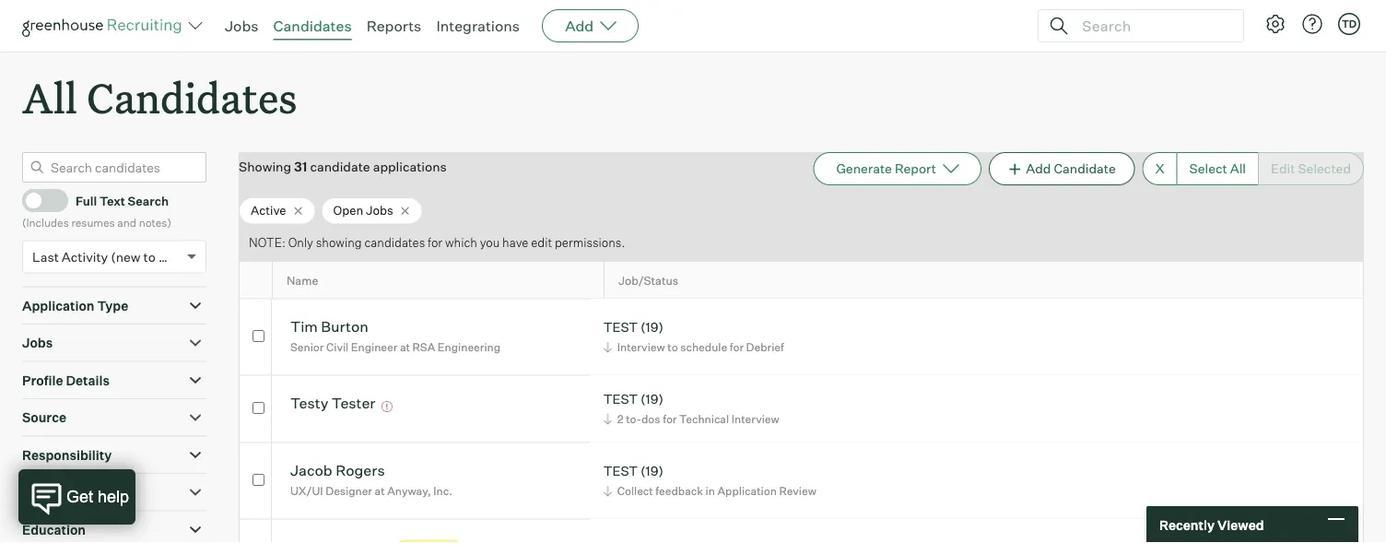 Task type: locate. For each thing, give the bounding box(es) containing it.
1 horizontal spatial for
[[663, 412, 677, 426]]

full
[[76, 193, 97, 208]]

test up 2
[[604, 391, 638, 407]]

td
[[1343, 18, 1358, 30]]

3 test from the top
[[604, 463, 638, 479]]

test inside test (19) collect feedback in application review
[[604, 463, 638, 479]]

2 vertical spatial test
[[604, 463, 638, 479]]

jobs left "candidates" link
[[225, 17, 259, 35]]

candidate
[[1054, 161, 1116, 177]]

(19) up collect in the bottom of the page
[[641, 463, 664, 479]]

2 (19) from the top
[[641, 391, 664, 407]]

0 horizontal spatial jobs
[[22, 335, 53, 351]]

0 horizontal spatial application
[[22, 298, 95, 314]]

source
[[22, 410, 66, 426]]

tim
[[290, 317, 318, 336]]

1 test from the top
[[604, 319, 638, 335]]

select all
[[1190, 161, 1247, 177]]

details
[[66, 372, 110, 388]]

2 vertical spatial (19)
[[641, 463, 664, 479]]

interview
[[618, 340, 665, 354], [732, 412, 780, 426]]

0 horizontal spatial at
[[375, 484, 385, 498]]

application right in
[[718, 484, 777, 498]]

application
[[22, 298, 95, 314], [718, 484, 777, 498]]

(19) down the job/status
[[641, 319, 664, 335]]

None checkbox
[[252, 330, 264, 342], [252, 402, 264, 414], [252, 330, 264, 342], [252, 402, 264, 414]]

0 vertical spatial add
[[565, 17, 594, 35]]

add
[[565, 17, 594, 35], [1027, 161, 1052, 177]]

test down the job/status
[[604, 319, 638, 335]]

0 vertical spatial to
[[143, 249, 156, 265]]

technical
[[680, 412, 730, 426]]

all down greenhouse recruiting image on the top left
[[22, 70, 77, 124]]

application type
[[22, 298, 128, 314]]

to left old)
[[143, 249, 156, 265]]

for left which on the top left of the page
[[428, 235, 443, 250]]

(new
[[111, 249, 141, 265]]

tim burton link
[[290, 317, 369, 339]]

0 vertical spatial test
[[604, 319, 638, 335]]

interview right technical
[[732, 412, 780, 426]]

for for testy tester
[[663, 412, 677, 426]]

0 vertical spatial for
[[428, 235, 443, 250]]

to inside the test (19) interview to schedule for debrief
[[668, 340, 678, 354]]

and
[[117, 216, 136, 229]]

to for old)
[[143, 249, 156, 265]]

1 vertical spatial at
[[375, 484, 385, 498]]

test inside the test (19) interview to schedule for debrief
[[604, 319, 638, 335]]

tester
[[332, 394, 376, 412]]

resumes
[[71, 216, 115, 229]]

2 vertical spatial for
[[663, 412, 677, 426]]

you
[[480, 235, 500, 250]]

0 horizontal spatial all
[[22, 70, 77, 124]]

search
[[128, 193, 169, 208]]

note:
[[249, 235, 286, 250]]

1 horizontal spatial interview
[[732, 412, 780, 426]]

application inside test (19) collect feedback in application review
[[718, 484, 777, 498]]

interview left "schedule"
[[618, 340, 665, 354]]

1 vertical spatial (19)
[[641, 391, 664, 407]]

candidate
[[310, 159, 370, 175]]

1 horizontal spatial application
[[718, 484, 777, 498]]

1 vertical spatial to
[[668, 340, 678, 354]]

2 vertical spatial jobs
[[22, 335, 53, 351]]

review
[[780, 484, 817, 498]]

for left the debrief
[[730, 340, 744, 354]]

jobs up profile
[[22, 335, 53, 351]]

test for rogers
[[604, 463, 638, 479]]

td button
[[1339, 13, 1361, 35]]

2
[[618, 412, 624, 426]]

(19) inside test (19) collect feedback in application review
[[641, 463, 664, 479]]

jacob rogers ux/ui designer at anyway, inc.
[[290, 461, 453, 498]]

1 horizontal spatial add
[[1027, 161, 1052, 177]]

(19) up the dos
[[641, 391, 664, 407]]

1 horizontal spatial all
[[1231, 161, 1247, 177]]

0 vertical spatial jobs
[[225, 17, 259, 35]]

2 test from the top
[[604, 391, 638, 407]]

to
[[143, 249, 156, 265], [668, 340, 678, 354]]

0 horizontal spatial to
[[143, 249, 156, 265]]

candidate reports are now available! apply filters and select "view in app" element
[[814, 152, 982, 186]]

all right select
[[1231, 161, 1247, 177]]

test (19) interview to schedule for debrief
[[604, 319, 785, 354]]

note: only showing candidates for which you have edit permissions.
[[249, 235, 625, 250]]

Search text field
[[1078, 12, 1227, 39]]

Search candidates field
[[22, 152, 207, 183]]

type
[[97, 298, 128, 314]]

checkmark image
[[30, 193, 44, 206]]

feedback
[[656, 484, 704, 498]]

at left rsa
[[400, 340, 410, 354]]

profile
[[22, 372, 63, 388]]

candidates right jobs link
[[273, 17, 352, 35]]

(19) inside test (19) 2 to-dos for technical interview
[[641, 391, 664, 407]]

showing
[[316, 235, 362, 250]]

test for burton
[[604, 319, 638, 335]]

1 horizontal spatial jobs
[[225, 17, 259, 35]]

0 vertical spatial application
[[22, 298, 95, 314]]

jobs
[[225, 17, 259, 35], [366, 203, 393, 218], [22, 335, 53, 351]]

for for tim burton
[[730, 340, 744, 354]]

for right the dos
[[663, 412, 677, 426]]

add inside popup button
[[565, 17, 594, 35]]

test
[[604, 319, 638, 335], [604, 391, 638, 407], [604, 463, 638, 479]]

at
[[400, 340, 410, 354], [375, 484, 385, 498]]

job/status
[[619, 273, 679, 287]]

jobs right open
[[366, 203, 393, 218]]

1 vertical spatial test
[[604, 391, 638, 407]]

have
[[503, 235, 529, 250]]

1 horizontal spatial at
[[400, 340, 410, 354]]

(19)
[[641, 319, 664, 335], [641, 391, 664, 407], [641, 463, 664, 479]]

at down rogers
[[375, 484, 385, 498]]

at inside tim burton senior civil engineer at rsa engineering
[[400, 340, 410, 354]]

candidates link
[[273, 17, 352, 35]]

to left "schedule"
[[668, 340, 678, 354]]

testy tester
[[290, 394, 376, 412]]

inc.
[[434, 484, 453, 498]]

to-
[[626, 412, 642, 426]]

1 vertical spatial interview
[[732, 412, 780, 426]]

x
[[1156, 161, 1165, 177]]

notes)
[[139, 216, 171, 229]]

2 horizontal spatial for
[[730, 340, 744, 354]]

0 vertical spatial (19)
[[641, 319, 664, 335]]

1 (19) from the top
[[641, 319, 664, 335]]

all
[[22, 70, 77, 124], [1231, 161, 1247, 177]]

application down last at the left
[[22, 298, 95, 314]]

last activity (new to old) option
[[32, 249, 182, 265]]

old)
[[159, 249, 182, 265]]

testy tester has been in technical interview for more than 14 days image
[[379, 401, 396, 412]]

full text search (includes resumes and notes)
[[22, 193, 171, 229]]

0 vertical spatial candidates
[[273, 17, 352, 35]]

1 vertical spatial jobs
[[366, 203, 393, 218]]

1 vertical spatial for
[[730, 340, 744, 354]]

permissions.
[[555, 235, 625, 250]]

edit
[[531, 235, 552, 250]]

0 horizontal spatial interview
[[618, 340, 665, 354]]

3 (19) from the top
[[641, 463, 664, 479]]

pipeline
[[22, 484, 73, 500]]

1 vertical spatial add
[[1027, 161, 1052, 177]]

for inside test (19) 2 to-dos for technical interview
[[663, 412, 677, 426]]

generate
[[837, 161, 893, 177]]

1 vertical spatial application
[[718, 484, 777, 498]]

candidates
[[273, 17, 352, 35], [87, 70, 297, 124]]

rsa
[[413, 340, 435, 354]]

(19) inside the test (19) interview to schedule for debrief
[[641, 319, 664, 335]]

for inside the test (19) interview to schedule for debrief
[[730, 340, 744, 354]]

1 horizontal spatial to
[[668, 340, 678, 354]]

0 vertical spatial at
[[400, 340, 410, 354]]

add for add
[[565, 17, 594, 35]]

ux/ui
[[290, 484, 323, 498]]

test up collect in the bottom of the page
[[604, 463, 638, 479]]

candidates down jobs link
[[87, 70, 297, 124]]

generate report
[[837, 161, 937, 177]]

0 horizontal spatial add
[[565, 17, 594, 35]]

jacob rogers link
[[290, 461, 385, 482]]

None checkbox
[[252, 474, 264, 486]]

test inside test (19) 2 to-dos for technical interview
[[604, 391, 638, 407]]

recently viewed
[[1160, 517, 1265, 533]]

all candidates
[[22, 70, 297, 124]]

1 vertical spatial candidates
[[87, 70, 297, 124]]

0 vertical spatial interview
[[618, 340, 665, 354]]

1 vertical spatial all
[[1231, 161, 1247, 177]]



Task type: describe. For each thing, give the bounding box(es) containing it.
engineering
[[438, 340, 501, 354]]

(includes
[[22, 216, 69, 229]]

pipeline tasks
[[22, 484, 113, 500]]

x link
[[1143, 152, 1177, 186]]

jacob
[[290, 461, 333, 480]]

greenhouse recruiting image
[[22, 15, 188, 37]]

reports
[[367, 17, 422, 35]]

td button
[[1335, 9, 1365, 39]]

select
[[1190, 161, 1228, 177]]

candidates
[[365, 235, 425, 250]]

rogers
[[336, 461, 385, 480]]

anyway,
[[388, 484, 431, 498]]

select all link
[[1177, 152, 1259, 186]]

burton
[[321, 317, 369, 336]]

reports link
[[367, 17, 422, 35]]

integrations link
[[437, 17, 520, 35]]

collect
[[618, 484, 654, 498]]

senior
[[290, 340, 324, 354]]

test (19) 2 to-dos for technical interview
[[604, 391, 780, 426]]

in
[[706, 484, 716, 498]]

dos
[[642, 412, 661, 426]]

add button
[[542, 9, 639, 42]]

add candidate
[[1027, 161, 1116, 177]]

applications
[[373, 159, 447, 175]]

schedule
[[681, 340, 728, 354]]

0 horizontal spatial for
[[428, 235, 443, 250]]

integrations
[[437, 17, 520, 35]]

interview to schedule for debrief link
[[601, 339, 789, 356]]

jobs link
[[225, 17, 259, 35]]

designer
[[326, 484, 373, 498]]

2 horizontal spatial jobs
[[366, 203, 393, 218]]

showing 31 candidate applications
[[239, 159, 447, 175]]

interview inside the test (19) interview to schedule for debrief
[[618, 340, 665, 354]]

showing
[[239, 159, 291, 175]]

civil
[[326, 340, 349, 354]]

add candidate link
[[989, 152, 1136, 186]]

testy
[[290, 394, 329, 412]]

generate report button
[[814, 152, 982, 186]]

to for schedule
[[668, 340, 678, 354]]

configure image
[[1265, 13, 1287, 35]]

tim burton senior civil engineer at rsa engineering
[[290, 317, 501, 354]]

(19) for rogers
[[641, 463, 664, 479]]

0 vertical spatial all
[[22, 70, 77, 124]]

31
[[294, 159, 307, 175]]

testy tester link
[[290, 394, 376, 415]]

debrief
[[747, 340, 785, 354]]

(19) for burton
[[641, 319, 664, 335]]

2 to-dos for technical interview link
[[601, 411, 784, 428]]

text
[[100, 193, 125, 208]]

last activity (new to old)
[[32, 249, 182, 265]]

interview inside test (19) 2 to-dos for technical interview
[[732, 412, 780, 426]]

active
[[251, 203, 286, 218]]

activity
[[62, 249, 108, 265]]

name
[[287, 273, 318, 287]]

report
[[895, 161, 937, 177]]

only
[[288, 235, 313, 250]]

engineer
[[351, 340, 398, 354]]

profile details
[[22, 372, 110, 388]]

recently
[[1160, 517, 1215, 533]]

last
[[32, 249, 59, 265]]

test (19) collect feedback in application review
[[604, 463, 817, 498]]

at inside jacob rogers ux/ui designer at anyway, inc.
[[375, 484, 385, 498]]

responsibility
[[22, 447, 112, 463]]

education
[[22, 522, 86, 538]]

viewed
[[1218, 517, 1265, 533]]

open
[[333, 203, 364, 218]]

add for add candidate
[[1027, 161, 1052, 177]]

open jobs
[[333, 203, 393, 218]]



Task type: vqa. For each thing, say whether or not it's contained in the screenshot.
old) on the left of page
yes



